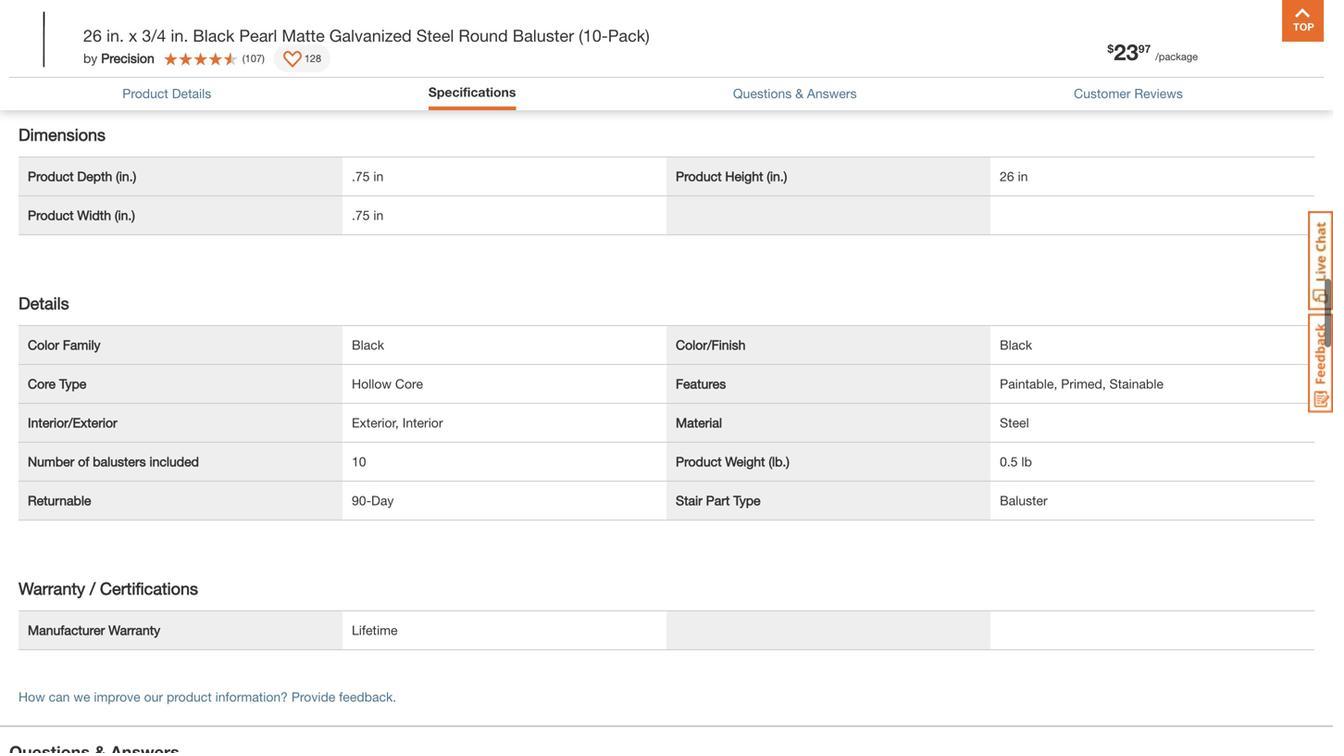 Task type: describe. For each thing, give the bounding box(es) containing it.
specifications dimensions: h 26 in , w .75 in , d .75 in
[[9, 31, 232, 75]]

(10-
[[579, 25, 608, 45]]

2 in. from the left
[[171, 25, 188, 45]]

0 horizontal spatial black
[[193, 25, 235, 45]]

certifications
[[100, 579, 198, 599]]

2 core from the left
[[395, 376, 423, 392]]

included
[[150, 454, 199, 469]]

0.5 lb
[[1000, 454, 1033, 469]]

balusters
[[93, 454, 146, 469]]

display image
[[283, 51, 302, 69]]

d
[[187, 60, 196, 75]]

by precision
[[83, 50, 154, 66]]

(in.) for product depth (in.)
[[116, 169, 136, 184]]

questions
[[734, 86, 792, 101]]

2 horizontal spatial black
[[1000, 337, 1033, 353]]

depth
[[77, 169, 112, 184]]

exterior, interior
[[352, 415, 443, 430]]

we
[[74, 689, 90, 705]]

dimensions
[[19, 125, 106, 145]]

features
[[676, 376, 726, 392]]

128
[[305, 52, 322, 64]]

(lb.)
[[769, 454, 790, 469]]

product height (in.)
[[676, 169, 788, 184]]

weight
[[726, 454, 766, 469]]

dimensions:
[[9, 60, 81, 75]]

90-
[[352, 493, 371, 508]]

reviews
[[1135, 86, 1183, 101]]

1 in. from the left
[[107, 25, 124, 45]]

128 button
[[274, 44, 331, 72]]

paintable, primed, stainable
[[1000, 376, 1164, 392]]

part
[[706, 493, 730, 508]]

core type
[[28, 376, 86, 392]]

family
[[63, 337, 101, 353]]

26 for 26 in
[[1000, 169, 1015, 184]]

stair
[[676, 493, 703, 508]]

specifications for specifications dimensions: h 26 in , w .75 in , d .75 in
[[9, 31, 122, 51]]

product weight (lb.)
[[676, 454, 790, 469]]

.75 in for product width (in.)
[[352, 208, 384, 223]]

height
[[726, 169, 764, 184]]

90-day
[[352, 493, 394, 508]]

stainable
[[1110, 376, 1164, 392]]

&
[[796, 86, 804, 101]]

.75 in for product depth (in.)
[[352, 169, 384, 184]]

how
[[19, 689, 45, 705]]

information?
[[215, 689, 288, 705]]

primed,
[[1062, 376, 1107, 392]]

live chat image
[[1309, 211, 1334, 310]]

answers
[[808, 86, 857, 101]]

product for product width (in.)
[[28, 208, 74, 223]]

specifications for specifications
[[429, 84, 516, 100]]

warranty / certifications
[[19, 579, 198, 599]]

1 vertical spatial steel
[[1000, 415, 1030, 430]]

product depth (in.)
[[28, 169, 136, 184]]

(
[[242, 52, 245, 64]]

interior
[[403, 415, 443, 430]]

26 in
[[1000, 169, 1028, 184]]

by
[[83, 50, 98, 66]]

customer
[[1074, 86, 1131, 101]]

23
[[1114, 38, 1139, 65]]

manufacturer warranty
[[28, 623, 160, 638]]

hollow core
[[352, 376, 423, 392]]

0 horizontal spatial steel
[[417, 25, 454, 45]]

material
[[676, 415, 723, 430]]

improve
[[94, 689, 141, 705]]

round
[[459, 25, 508, 45]]

0.5
[[1000, 454, 1018, 469]]

how can we improve our product information? provide feedback.
[[19, 689, 397, 705]]

1 horizontal spatial details
[[172, 86, 211, 101]]

1 horizontal spatial warranty
[[108, 623, 160, 638]]

paintable,
[[1000, 376, 1058, 392]]

product details
[[123, 86, 211, 101]]

97
[[1139, 42, 1151, 55]]

product for product height (in.)
[[676, 169, 722, 184]]

2 , from the left
[[180, 60, 183, 75]]

top button
[[1283, 0, 1325, 42]]

provide
[[292, 689, 336, 705]]

$ 23 97 /package
[[1108, 38, 1199, 65]]

26 inside specifications dimensions: h 26 in , w .75 in , d .75 in
[[97, 60, 112, 75]]

10
[[352, 454, 366, 469]]

product image image
[[14, 9, 74, 69]]

color/finish
[[676, 337, 746, 353]]



Task type: vqa. For each thing, say whether or not it's contained in the screenshot.
the 'Paintable, Primed, Stainable'
yes



Task type: locate. For each thing, give the bounding box(es) containing it.
product details button
[[123, 84, 211, 103], [123, 84, 211, 103]]

, left d
[[180, 60, 183, 75]]

product down the material
[[676, 454, 722, 469]]

0 horizontal spatial core
[[28, 376, 56, 392]]

(in.)
[[116, 169, 136, 184], [767, 169, 788, 184], [115, 208, 135, 223]]

0 horizontal spatial warranty
[[19, 579, 85, 599]]

$
[[1108, 42, 1114, 55]]

/
[[90, 579, 95, 599]]

baluster
[[513, 25, 574, 45], [1000, 493, 1048, 508]]

0 horizontal spatial specifications
[[9, 31, 122, 51]]

1 horizontal spatial baluster
[[1000, 493, 1048, 508]]

26 in. x 3/4 in. black pearl matte galvanized steel round baluster (10-pack)
[[83, 25, 650, 45]]

warranty down certifications on the bottom left of the page
[[108, 623, 160, 638]]

product for product depth (in.)
[[28, 169, 74, 184]]

specifications
[[9, 31, 122, 51], [429, 84, 516, 100]]

details
[[172, 86, 211, 101], [19, 293, 69, 313]]

black up paintable, on the right of the page
[[1000, 337, 1033, 353]]

type
[[59, 376, 86, 392], [734, 493, 761, 508]]

manufacturer
[[28, 623, 105, 638]]

1 vertical spatial baluster
[[1000, 493, 1048, 508]]

customer reviews button
[[1074, 84, 1183, 103], [1074, 84, 1183, 103]]

lb
[[1022, 454, 1033, 469]]

0 vertical spatial steel
[[417, 25, 454, 45]]

stair part type
[[676, 493, 761, 508]]

0 horizontal spatial type
[[59, 376, 86, 392]]

product left the width
[[28, 208, 74, 223]]

type up interior/exterior
[[59, 376, 86, 392]]

1 horizontal spatial type
[[734, 493, 761, 508]]

feedback.
[[339, 689, 397, 705]]

product left height
[[676, 169, 722, 184]]

baluster down lb
[[1000, 493, 1048, 508]]

product for product details
[[123, 86, 168, 101]]

/package
[[1156, 50, 1199, 63]]

black up hollow
[[352, 337, 384, 353]]

0 horizontal spatial in.
[[107, 25, 124, 45]]

0 vertical spatial details
[[172, 86, 211, 101]]

1 horizontal spatial black
[[352, 337, 384, 353]]

of
[[78, 454, 89, 469]]

1 horizontal spatial core
[[395, 376, 423, 392]]

returnable
[[28, 493, 91, 508]]

black
[[193, 25, 235, 45], [352, 337, 384, 353], [1000, 337, 1033, 353]]

1 vertical spatial type
[[734, 493, 761, 508]]

type right "part"
[[734, 493, 761, 508]]

interior/exterior
[[28, 415, 117, 430]]

in. left x
[[107, 25, 124, 45]]

0 vertical spatial warranty
[[19, 579, 85, 599]]

pearl
[[239, 25, 277, 45]]

in
[[115, 60, 125, 75], [170, 60, 180, 75], [221, 60, 232, 75], [374, 169, 384, 184], [1018, 169, 1028, 184], [374, 208, 384, 223]]

2 .75 in from the top
[[352, 208, 384, 223]]

width
[[77, 208, 111, 223]]

(in.) right height
[[767, 169, 788, 184]]

core down color on the left of the page
[[28, 376, 56, 392]]

(in.) for product width (in.)
[[115, 208, 135, 223]]

product down the w
[[123, 86, 168, 101]]

1 horizontal spatial ,
[[180, 60, 183, 75]]

1 vertical spatial 26
[[97, 60, 112, 75]]

(in.) right the width
[[115, 208, 135, 223]]

specifications inside specifications dimensions: h 26 in , w .75 in , d .75 in
[[9, 31, 122, 51]]

product down dimensions
[[28, 169, 74, 184]]

x
[[129, 25, 137, 45]]

product for product weight (lb.)
[[676, 454, 722, 469]]

in.
[[107, 25, 124, 45], [171, 25, 188, 45]]

0 horizontal spatial details
[[19, 293, 69, 313]]

1 vertical spatial .75 in
[[352, 208, 384, 223]]

0 horizontal spatial baluster
[[513, 25, 574, 45]]

steel up 0.5 lb on the bottom right
[[1000, 415, 1030, 430]]

0 vertical spatial type
[[59, 376, 86, 392]]

2 vertical spatial 26
[[1000, 169, 1015, 184]]

details up color on the left of the page
[[19, 293, 69, 313]]

(in.) right depth
[[116, 169, 136, 184]]

product
[[123, 86, 168, 101], [28, 169, 74, 184], [676, 169, 722, 184], [28, 208, 74, 223], [676, 454, 722, 469]]

steel left round
[[417, 25, 454, 45]]

,
[[125, 60, 129, 75], [180, 60, 183, 75]]

can
[[49, 689, 70, 705]]

1 vertical spatial specifications
[[429, 84, 516, 100]]

lifetime
[[352, 623, 398, 638]]

1 core from the left
[[28, 376, 56, 392]]

core right hollow
[[395, 376, 423, 392]]

specifications button
[[429, 82, 516, 106], [429, 82, 516, 102]]

product width (in.)
[[28, 208, 135, 223]]

our
[[144, 689, 163, 705]]

matte
[[282, 25, 325, 45]]

exterior,
[[352, 415, 399, 430]]

black up d
[[193, 25, 235, 45]]

in. right 3/4
[[171, 25, 188, 45]]

1 vertical spatial details
[[19, 293, 69, 313]]

h
[[84, 60, 94, 75]]

customer reviews
[[1074, 86, 1183, 101]]

questions & answers
[[734, 86, 857, 101]]

(in.) for product height (in.)
[[767, 169, 788, 184]]

1 vertical spatial warranty
[[108, 623, 160, 638]]

product
[[167, 689, 212, 705]]

details down d
[[172, 86, 211, 101]]

)
[[262, 52, 265, 64]]

1 horizontal spatial steel
[[1000, 415, 1030, 430]]

precision
[[101, 50, 154, 66]]

hollow
[[352, 376, 392, 392]]

0 vertical spatial baluster
[[513, 25, 574, 45]]

feedback link image
[[1309, 313, 1334, 413]]

26 for 26 in. x 3/4 in. black pearl matte galvanized steel round baluster (10-pack)
[[83, 25, 102, 45]]

baluster left (10-
[[513, 25, 574, 45]]

galvanized
[[329, 25, 412, 45]]

107
[[245, 52, 262, 64]]

day
[[371, 493, 394, 508]]

color
[[28, 337, 59, 353]]

w
[[133, 60, 145, 75]]

number of balusters included
[[28, 454, 199, 469]]

0 horizontal spatial ,
[[125, 60, 129, 75]]

warranty left /
[[19, 579, 85, 599]]

pack)
[[608, 25, 650, 45]]

how can we improve our product information? provide feedback. link
[[19, 689, 397, 705]]

specifications down round
[[429, 84, 516, 100]]

, left the w
[[125, 60, 129, 75]]

( 107 )
[[242, 52, 265, 64]]

1 horizontal spatial in.
[[171, 25, 188, 45]]

specifications up dimensions:
[[9, 31, 122, 51]]

0 vertical spatial 26
[[83, 25, 102, 45]]

steel
[[417, 25, 454, 45], [1000, 415, 1030, 430]]

number
[[28, 454, 74, 469]]

0 vertical spatial .75 in
[[352, 169, 384, 184]]

color family
[[28, 337, 101, 353]]

0 vertical spatial specifications
[[9, 31, 122, 51]]

1 horizontal spatial specifications
[[429, 84, 516, 100]]

3/4
[[142, 25, 166, 45]]

warranty
[[19, 579, 85, 599], [108, 623, 160, 638]]

1 , from the left
[[125, 60, 129, 75]]

1 .75 in from the top
[[352, 169, 384, 184]]

core
[[28, 376, 56, 392], [395, 376, 423, 392]]



